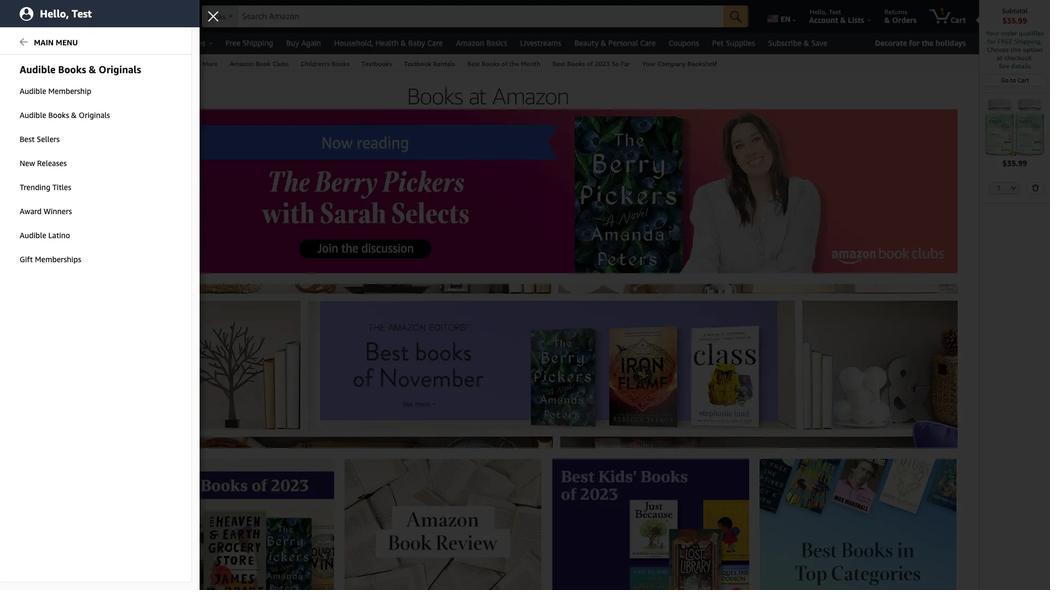 Task type: describe. For each thing, give the bounding box(es) containing it.
save
[[812, 38, 828, 48]]

go
[[1001, 77, 1009, 84]]

new inside 'navigation' navigation
[[108, 60, 121, 68]]

& inside 'link'
[[804, 38, 810, 48]]

this
[[1011, 45, 1022, 54]]

hispanic
[[15, 133, 41, 141]]

holiday deals
[[48, 38, 96, 48]]

back
[[15, 153, 30, 161]]

gift memberships
[[20, 255, 81, 264]]

supplies
[[726, 38, 755, 48]]

audible books & originals link
[[0, 104, 191, 127]]

go to cart link
[[983, 75, 1047, 86]]

textbook
[[404, 60, 432, 68]]

0 horizontal spatial more
[[10, 258, 27, 266]]

releases inside 'navigation' navigation
[[123, 60, 148, 68]]

audible membership
[[20, 86, 91, 96]]

coq10 600mg softgels | high absorption coq10 ubiquinol supplement | reduced form enhanced with vitamin e &amp; omega 3 6 9 | antioxidant powerhouse good for health | 120 softgels image
[[985, 98, 1045, 158]]

90005
[[165, 8, 184, 16]]

best books of 2023 so far
[[553, 60, 630, 68]]

amazon for amazon book clubs
[[230, 60, 254, 68]]

0 horizontal spatial releases
[[37, 159, 67, 168]]

trending
[[20, 183, 50, 192]]

and
[[42, 133, 53, 141]]

checkout.
[[1005, 54, 1033, 62]]

now reading. bright young women with sarah selects. join the discussion. image
[[137, 109, 958, 274]]

read with pride deals in books
[[15, 232, 62, 249]]

pet supplies link
[[706, 36, 762, 51]]

1 vertical spatial best books of 2023 so far link
[[15, 193, 94, 200]]

in down "deals in books" link
[[29, 258, 35, 266]]

so inside best books of the month best books of 2023 so far celebrity picks books by black writers
[[74, 193, 82, 200]]

$35.99 inside subtotal $35.99
[[1003, 16, 1027, 25]]

holidays
[[936, 38, 966, 48]]

1 vertical spatial latino
[[48, 231, 70, 240]]

best for best sellers
[[20, 135, 35, 144]]

shipping.
[[1015, 37, 1043, 45]]

of for best books of the month
[[502, 60, 508, 68]]

household,
[[334, 38, 374, 48]]

go to cart
[[1001, 77, 1029, 84]]

amazon basics
[[456, 38, 507, 48]]

advanced
[[45, 60, 74, 68]]

at
[[997, 54, 1003, 62]]

black
[[44, 212, 60, 220]]

the for best books of the month best books of 2023 so far celebrity picks books by black writers
[[58, 183, 67, 190]]

delivering to los angeles 90005 update location
[[88, 8, 184, 25]]

order
[[1001, 29, 1017, 37]]

trending titles
[[20, 183, 71, 192]]

amazon image
[[12, 10, 65, 26]]

best kids' books of 2023 image
[[553, 460, 750, 591]]

decorate for the holidays
[[875, 38, 966, 48]]

memberships
[[35, 255, 81, 264]]

coupons
[[669, 38, 699, 48]]

en
[[781, 14, 791, 24]]

none submit inside books "search field"
[[724, 5, 749, 27]]

textbooks
[[362, 60, 392, 68]]

gift
[[20, 255, 33, 264]]

hispanic and latino stories link
[[15, 133, 95, 141]]

bookshelf
[[688, 60, 717, 68]]

see details link
[[985, 62, 1045, 70]]

sellers for best sellers & more
[[175, 60, 194, 68]]

en link
[[761, 3, 801, 30]]

all button
[[8, 33, 40, 54]]

books
[[58, 63, 86, 75]]

shipping
[[242, 38, 273, 48]]

0 horizontal spatial hello,
[[40, 7, 69, 19]]

celebrity
[[15, 202, 41, 210]]

angeles
[[140, 8, 163, 16]]

sellers for best sellers
[[37, 135, 60, 144]]

household, health & baby care link
[[328, 36, 450, 51]]

& left the "originals" at the top of page
[[71, 111, 77, 120]]

holiday deals link
[[42, 36, 102, 51]]

by
[[35, 212, 42, 220]]

trending titles link
[[0, 176, 191, 199]]

best books of 2023 image
[[137, 460, 334, 591]]

back to school books link
[[15, 153, 79, 161]]

best sellers
[[20, 135, 60, 144]]

textbook rentals link
[[398, 55, 461, 72]]

the for best books of the month
[[510, 60, 519, 68]]

amazon book clubs
[[230, 60, 289, 68]]

1 vertical spatial 1
[[998, 184, 1001, 191]]

checkbox image
[[10, 477, 19, 486]]

main
[[34, 38, 54, 47]]

decorate for the holidays link
[[871, 36, 971, 50]]

winners
[[44, 207, 72, 216]]

titles
[[52, 183, 71, 192]]

navigation navigation
[[0, 0, 1050, 591]]

groceries link
[[167, 36, 219, 51]]

0 horizontal spatial cart
[[951, 15, 966, 25]]

deals inside holiday deals link
[[77, 38, 96, 48]]

los
[[128, 8, 138, 16]]

deals inside read with pride deals in books
[[15, 242, 32, 249]]

livestreams
[[520, 38, 562, 48]]

basics
[[486, 38, 507, 48]]

audible latino
[[20, 231, 70, 240]]

buy again link
[[280, 36, 328, 51]]

rentals
[[433, 60, 455, 68]]

2 care from the left
[[640, 38, 656, 48]]

to for go to cart
[[1011, 77, 1016, 84]]

beauty & personal care
[[575, 38, 656, 48]]

1 vertical spatial new releases link
[[0, 152, 191, 175]]

free
[[998, 37, 1013, 45]]

best books of november image
[[137, 284, 958, 449]]

so inside 'navigation' navigation
[[612, 60, 620, 68]]

membership
[[48, 86, 91, 96]]

audible for audible latino
[[20, 231, 46, 240]]

new releases inside 'navigation' navigation
[[108, 60, 148, 68]]

& down groceries link on the top
[[196, 60, 201, 68]]

personal
[[608, 38, 638, 48]]

beauty
[[575, 38, 599, 48]]

textbook rentals
[[404, 60, 455, 68]]

in inside the hispanic and latino stories books in spanish back to school books children's books
[[35, 143, 41, 151]]

books link
[[8, 55, 39, 72]]

clubs
[[273, 60, 289, 68]]



Task type: vqa. For each thing, say whether or not it's contained in the screenshot.
the Best within the 'Best Sellers' link
yes



Task type: locate. For each thing, give the bounding box(es) containing it.
0 horizontal spatial to
[[32, 153, 37, 161]]

1 vertical spatial month
[[69, 183, 87, 190]]

deals in books link
[[15, 242, 59, 249]]

0 vertical spatial the
[[922, 38, 934, 48]]

1 vertical spatial deals
[[15, 242, 32, 249]]

0 horizontal spatial best books of the month link
[[15, 183, 87, 190]]

audible up "deals in books" link
[[20, 231, 46, 240]]

1 vertical spatial $35.99
[[1003, 158, 1027, 168]]

0 horizontal spatial the
[[58, 183, 67, 190]]

location
[[116, 15, 146, 25]]

& left baby
[[401, 38, 406, 48]]

1 vertical spatial children's
[[15, 163, 44, 171]]

0 vertical spatial children's
[[301, 60, 330, 68]]

$35.99 down subtotal
[[1003, 16, 1027, 25]]

children's down again at left top
[[301, 60, 330, 68]]

0 vertical spatial $35.99
[[1003, 16, 1027, 25]]

amazon down books "search field"
[[456, 38, 484, 48]]

children's down back
[[15, 163, 44, 171]]

your left order on the top right of page
[[986, 29, 1000, 37]]

far inside 'navigation' navigation
[[621, 60, 630, 68]]

your inside your company bookshelf 'link'
[[643, 60, 656, 68]]

0 vertical spatial best books of the month link
[[461, 55, 547, 72]]

subscribe & save link
[[762, 36, 834, 51]]

books
[[208, 13, 226, 21], [14, 60, 33, 68], [332, 60, 350, 68], [482, 60, 500, 68], [567, 60, 585, 68], [48, 111, 69, 120], [47, 112, 68, 120], [15, 143, 34, 151], [61, 153, 79, 161], [46, 163, 64, 171], [30, 183, 49, 190], [30, 193, 49, 200], [15, 212, 34, 220], [41, 242, 59, 249], [37, 258, 59, 266]]

hello, test inside 'navigation' navigation
[[810, 8, 841, 16]]

books inside "search field"
[[208, 13, 226, 21]]

audible books & originals
[[20, 111, 110, 120]]

amazon book review image
[[345, 460, 542, 591]]

& right beauty at the top of page
[[601, 38, 606, 48]]

to
[[120, 8, 126, 16], [1011, 77, 1016, 84], [32, 153, 37, 161]]

popular in books
[[10, 112, 68, 120]]

& left lists
[[840, 15, 846, 25]]

1 horizontal spatial month
[[521, 60, 541, 68]]

qualifies
[[1019, 29, 1044, 37]]

1 vertical spatial amazon
[[230, 60, 254, 68]]

0 vertical spatial new releases
[[108, 60, 148, 68]]

releases down spanish
[[37, 159, 67, 168]]

0 vertical spatial far
[[621, 60, 630, 68]]

& inside returns & orders
[[885, 15, 890, 25]]

far inside best books of the month best books of 2023 so far celebrity picks books by black writers
[[84, 193, 94, 200]]

0 horizontal spatial new releases
[[20, 159, 67, 168]]

new releases
[[108, 60, 148, 68], [20, 159, 67, 168]]

1 horizontal spatial care
[[640, 38, 656, 48]]

pet supplies
[[712, 38, 755, 48]]

audible for audible membership
[[20, 86, 46, 96]]

hello, inside 'navigation' navigation
[[810, 8, 827, 16]]

0 vertical spatial children's books link
[[295, 55, 356, 72]]

0 horizontal spatial children's books link
[[15, 163, 64, 171]]

livestreams link
[[514, 36, 568, 51]]

award winners
[[20, 207, 72, 216]]

more down "deals in books" link
[[10, 258, 27, 266]]

of for best books of the month best books of 2023 so far celebrity picks books by black writers
[[50, 183, 56, 190]]

cart down details
[[1018, 77, 1029, 84]]

children's books link down again at left top
[[295, 55, 356, 72]]

children's inside 'navigation' navigation
[[301, 60, 330, 68]]

audible down audible
[[20, 86, 46, 96]]

2 horizontal spatial to
[[1011, 77, 1016, 84]]

so
[[612, 60, 620, 68], [74, 193, 82, 200]]

1 vertical spatial best books of the month link
[[15, 183, 87, 190]]

0 vertical spatial so
[[612, 60, 620, 68]]

see
[[999, 62, 1010, 70]]

0 vertical spatial latino
[[55, 133, 73, 141]]

more
[[203, 60, 218, 68], [10, 258, 27, 266]]

1 horizontal spatial deals
[[77, 38, 96, 48]]

best for best sellers & more
[[160, 60, 173, 68]]

health
[[376, 38, 399, 48]]

in inside read with pride deals in books
[[34, 242, 39, 249]]

2 horizontal spatial the
[[922, 38, 934, 48]]

details
[[1011, 62, 1031, 70]]

deals up search
[[77, 38, 96, 48]]

1 vertical spatial 2023
[[58, 193, 72, 200]]

1 vertical spatial to
[[1011, 77, 1016, 84]]

again
[[301, 38, 321, 48]]

1 horizontal spatial more
[[203, 60, 218, 68]]

buy again
[[286, 38, 321, 48]]

1 horizontal spatial best books of the month link
[[461, 55, 547, 72]]

1 audible from the top
[[20, 86, 46, 96]]

decorate
[[875, 38, 907, 48]]

care right baby
[[428, 38, 443, 48]]

2 vertical spatial audible
[[20, 231, 46, 240]]

0 horizontal spatial for
[[909, 38, 920, 48]]

0 vertical spatial deals
[[77, 38, 96, 48]]

sellers inside best sellers link
[[37, 135, 60, 144]]

1 horizontal spatial new
[[108, 60, 121, 68]]

the down livestreams link
[[510, 60, 519, 68]]

2 audible from the top
[[20, 111, 46, 120]]

1 horizontal spatial hello, test
[[810, 8, 841, 16]]

book
[[256, 60, 271, 68]]

in right popular
[[38, 112, 45, 120]]

0 vertical spatial 2023
[[595, 60, 610, 68]]

1 vertical spatial sellers
[[37, 135, 60, 144]]

0 vertical spatial month
[[521, 60, 541, 68]]

0 horizontal spatial amazon
[[230, 60, 254, 68]]

free shipping
[[226, 38, 273, 48]]

audible latino link
[[0, 224, 191, 247]]

of for best books of 2023 so far
[[587, 60, 593, 68]]

test left lists
[[829, 8, 841, 16]]

test inside 'navigation' navigation
[[829, 8, 841, 16]]

$35.99
[[1003, 16, 1027, 25], [1003, 158, 1027, 168]]

returns & orders
[[885, 8, 917, 25]]

2023 down the titles
[[58, 193, 72, 200]]

to down the books in spanish link
[[32, 153, 37, 161]]

0 vertical spatial releases
[[123, 60, 148, 68]]

to for delivering to los angeles 90005 update location
[[120, 8, 126, 16]]

new
[[108, 60, 121, 68], [20, 159, 35, 168]]

1 horizontal spatial cart
[[1018, 77, 1029, 84]]

new releases down main menu link on the left of the page
[[108, 60, 148, 68]]

Search Amazon text field
[[238, 6, 724, 27]]

0 horizontal spatial children's
[[15, 163, 44, 171]]

award
[[20, 207, 42, 216]]

Books search field
[[202, 5, 749, 28]]

1 vertical spatial audible
[[20, 111, 46, 120]]

more inside 'navigation' navigation
[[203, 60, 218, 68]]

0 horizontal spatial so
[[74, 193, 82, 200]]

0 horizontal spatial new
[[20, 159, 35, 168]]

0 vertical spatial audible
[[20, 86, 46, 96]]

for right decorate at the top
[[909, 38, 920, 48]]

to inside the hispanic and latino stories books in spanish back to school books children's books
[[32, 153, 37, 161]]

more down groceries link on the top
[[203, 60, 218, 68]]

new down main menu link on the left of the page
[[108, 60, 121, 68]]

delete image
[[1032, 184, 1040, 191]]

buy
[[286, 38, 299, 48]]

sellers inside 'best sellers & more' link
[[175, 60, 194, 68]]

audible books & originals
[[20, 63, 141, 75]]

care
[[428, 38, 443, 48], [640, 38, 656, 48]]

free shipping link
[[219, 36, 280, 51]]

spanish
[[42, 143, 66, 151]]

for left free in the right of the page
[[988, 37, 996, 45]]

amazon left book
[[230, 60, 254, 68]]

0 vertical spatial amazon
[[456, 38, 484, 48]]

0 horizontal spatial 1
[[940, 6, 945, 17]]

None submit
[[724, 5, 749, 27]]

1 horizontal spatial your
[[986, 29, 1000, 37]]

the left holidays
[[922, 38, 934, 48]]

children's books link down back to school books link
[[15, 163, 64, 171]]

subtotal
[[1002, 7, 1028, 15]]

lists
[[848, 15, 864, 25]]

1 horizontal spatial far
[[621, 60, 630, 68]]

1 horizontal spatial new releases
[[108, 60, 148, 68]]

hello, up the save
[[810, 8, 827, 16]]

returns
[[885, 8, 908, 16]]

1 vertical spatial the
[[510, 60, 519, 68]]

new releases down the books in spanish link
[[20, 159, 67, 168]]

1 up holidays
[[940, 6, 945, 17]]

best for best books of 2023 so far
[[553, 60, 566, 68]]

1 vertical spatial children's books link
[[15, 163, 64, 171]]

your company bookshelf link
[[636, 55, 723, 72]]

read
[[15, 232, 31, 240]]

celebrity picks link
[[15, 202, 59, 210]]

cart up holidays
[[951, 15, 966, 25]]

1 vertical spatial releases
[[37, 159, 67, 168]]

so down beauty & personal care link
[[612, 60, 620, 68]]

1 vertical spatial your
[[643, 60, 656, 68]]

2 vertical spatial the
[[58, 183, 67, 190]]

1 horizontal spatial test
[[829, 8, 841, 16]]

test up holiday deals
[[72, 7, 92, 19]]

1 vertical spatial more
[[10, 258, 27, 266]]

books%20at%20amazon image
[[260, 80, 719, 109]]

0 vertical spatial your
[[986, 29, 1000, 37]]

to right go on the right top of page
[[1011, 77, 1016, 84]]

1 horizontal spatial children's
[[301, 60, 330, 68]]

main menu
[[34, 38, 78, 47]]

amazon book clubs link
[[224, 55, 295, 72]]

latino right with
[[48, 231, 70, 240]]

0 vertical spatial best books of 2023 so far link
[[547, 55, 636, 72]]

household, health & baby care
[[334, 38, 443, 48]]

& left orders
[[885, 15, 890, 25]]

0 horizontal spatial sellers
[[37, 135, 60, 144]]

menu
[[56, 38, 78, 47]]

best books of the month link
[[461, 55, 547, 72], [15, 183, 87, 190]]

so up "writers"
[[74, 193, 82, 200]]

your inside your order qualifies for free shipping. choose this option at checkout. see details
[[986, 29, 1000, 37]]

your company bookshelf
[[643, 60, 717, 68]]

2023 inside 'navigation' navigation
[[595, 60, 610, 68]]

best books of the month link down basics
[[461, 55, 547, 72]]

& right books
[[89, 63, 96, 75]]

month up "writers"
[[69, 183, 87, 190]]

$35.99 up dropdown image
[[1003, 158, 1027, 168]]

option
[[1023, 45, 1043, 54]]

subscribe
[[768, 38, 802, 48]]

2023 down beauty & personal care link
[[595, 60, 610, 68]]

month inside 'navigation' navigation
[[521, 60, 541, 68]]

children's books link
[[295, 55, 356, 72], [15, 163, 64, 171]]

advanced search
[[45, 60, 96, 68]]

writers
[[62, 212, 83, 220]]

hello,
[[40, 7, 69, 19], [810, 8, 827, 16]]

0 horizontal spatial hello, test
[[40, 7, 92, 19]]

to inside delivering to los angeles 90005 update location
[[120, 8, 126, 16]]

originals
[[99, 63, 141, 75]]

0 vertical spatial sellers
[[175, 60, 194, 68]]

your left company
[[643, 60, 656, 68]]

test
[[72, 7, 92, 19], [829, 8, 841, 16]]

groceries
[[173, 38, 205, 48]]

best sellers & more
[[160, 60, 218, 68]]

more in books
[[10, 258, 59, 266]]

hello, test left lists
[[810, 8, 841, 16]]

your for your order qualifies for free shipping. choose this option at checkout. see details
[[986, 29, 1000, 37]]

0 vertical spatial to
[[120, 8, 126, 16]]

account & lists
[[809, 15, 864, 25]]

best sellers & more link
[[154, 55, 224, 72]]

latino up spanish
[[55, 133, 73, 141]]

for inside your order qualifies for free shipping. choose this option at checkout. see details
[[988, 37, 996, 45]]

2 vertical spatial to
[[32, 153, 37, 161]]

0 horizontal spatial test
[[72, 7, 92, 19]]

dropdown image
[[1011, 186, 1017, 190]]

best books of the month
[[467, 60, 541, 68]]

1 vertical spatial new
[[20, 159, 35, 168]]

delivering
[[88, 8, 118, 16]]

new releases link
[[102, 55, 154, 72], [0, 152, 191, 175]]

new releases link up trending titles link
[[0, 152, 191, 175]]

1 care from the left
[[428, 38, 443, 48]]

& left the save
[[804, 38, 810, 48]]

subscribe & save
[[768, 38, 828, 48]]

originals
[[79, 111, 110, 120]]

cart
[[951, 15, 966, 25], [1018, 77, 1029, 84]]

1 horizontal spatial 1
[[998, 184, 1001, 191]]

best books of 2023 so far link down beauty at the top of page
[[547, 55, 636, 72]]

0 horizontal spatial care
[[428, 38, 443, 48]]

amazon for amazon basics
[[456, 38, 484, 48]]

deals
[[77, 38, 96, 48], [15, 242, 32, 249]]

deals down read
[[15, 242, 32, 249]]

1 horizontal spatial best books of 2023 so far link
[[547, 55, 636, 72]]

children's
[[301, 60, 330, 68], [15, 163, 44, 171]]

your order qualifies for free shipping. choose this option at checkout. see details
[[986, 29, 1044, 70]]

1 horizontal spatial 2023
[[595, 60, 610, 68]]

0 vertical spatial 1
[[940, 6, 945, 17]]

1 vertical spatial new releases
[[20, 159, 67, 168]]

best for best books of the month
[[467, 60, 480, 68]]

the up picks
[[58, 183, 67, 190]]

of
[[502, 60, 508, 68], [587, 60, 593, 68], [50, 183, 56, 190], [50, 193, 56, 200]]

sellers
[[175, 60, 194, 68], [37, 135, 60, 144]]

picks
[[43, 202, 59, 210]]

hello, test up menu
[[40, 7, 92, 19]]

new down the books in spanish link
[[20, 159, 35, 168]]

books inside read with pride deals in books
[[41, 242, 59, 249]]

the inside best books of the month best books of 2023 so far celebrity picks books by black writers
[[58, 183, 67, 190]]

0 vertical spatial cart
[[951, 15, 966, 25]]

in up back to school books link
[[35, 143, 41, 151]]

1 left dropdown image
[[998, 184, 1001, 191]]

month for best books of the month best books of 2023 so far celebrity picks books by black writers
[[69, 183, 87, 190]]

1 horizontal spatial sellers
[[175, 60, 194, 68]]

0 horizontal spatial month
[[69, 183, 87, 190]]

latino inside the hispanic and latino stories books in spanish back to school books children's books
[[55, 133, 73, 141]]

month inside best books of the month best books of 2023 so far celebrity picks books by black writers
[[69, 183, 87, 190]]

1 vertical spatial so
[[74, 193, 82, 200]]

hello, test inside hello, test link
[[40, 7, 92, 19]]

hello, up main menu
[[40, 7, 69, 19]]

1
[[940, 6, 945, 17], [998, 184, 1001, 191]]

0 horizontal spatial 2023
[[58, 193, 72, 200]]

1 horizontal spatial children's books link
[[295, 55, 356, 72]]

releases down location at the top of page
[[123, 60, 148, 68]]

your
[[986, 29, 1000, 37], [643, 60, 656, 68]]

best books of the month link up picks
[[15, 183, 87, 190]]

for
[[988, 37, 996, 45], [909, 38, 920, 48]]

beauty & personal care link
[[568, 36, 662, 51]]

1 horizontal spatial so
[[612, 60, 620, 68]]

1 horizontal spatial the
[[510, 60, 519, 68]]

audible up hispanic
[[20, 111, 46, 120]]

holiday
[[48, 38, 75, 48]]

best books in top categories image
[[760, 460, 957, 591]]

your for your company bookshelf
[[643, 60, 656, 68]]

1 vertical spatial cart
[[1018, 77, 1029, 84]]

month for best books of the month
[[521, 60, 541, 68]]

care right personal
[[640, 38, 656, 48]]

1 horizontal spatial amazon
[[456, 38, 484, 48]]

0 horizontal spatial far
[[84, 193, 94, 200]]

0 horizontal spatial your
[[643, 60, 656, 68]]

2023 inside best books of the month best books of 2023 so far celebrity picks books by black writers
[[58, 193, 72, 200]]

search
[[76, 60, 96, 68]]

1 horizontal spatial hello,
[[810, 8, 827, 16]]

to left los
[[120, 8, 126, 16]]

audible for audible books & originals
[[20, 111, 46, 120]]

best books of 2023 so far link up picks
[[15, 193, 94, 200]]

latino
[[55, 133, 73, 141], [48, 231, 70, 240]]

hispanic and latino stories books in spanish back to school books children's books
[[15, 133, 95, 171]]

the
[[922, 38, 934, 48], [510, 60, 519, 68], [58, 183, 67, 190]]

new releases link right search
[[102, 55, 154, 72]]

children's inside the hispanic and latino stories books in spanish back to school books children's books
[[15, 163, 44, 171]]

1 horizontal spatial releases
[[123, 60, 148, 68]]

all
[[25, 39, 35, 48]]

0 vertical spatial new releases link
[[102, 55, 154, 72]]

month down livestreams link
[[521, 60, 541, 68]]

1 vertical spatial far
[[84, 193, 94, 200]]

0 horizontal spatial best books of 2023 so far link
[[15, 193, 94, 200]]

1 horizontal spatial for
[[988, 37, 996, 45]]

amazon inside 'link'
[[456, 38, 484, 48]]

3 audible from the top
[[20, 231, 46, 240]]

in down read with pride link
[[34, 242, 39, 249]]

0 vertical spatial more
[[203, 60, 218, 68]]



